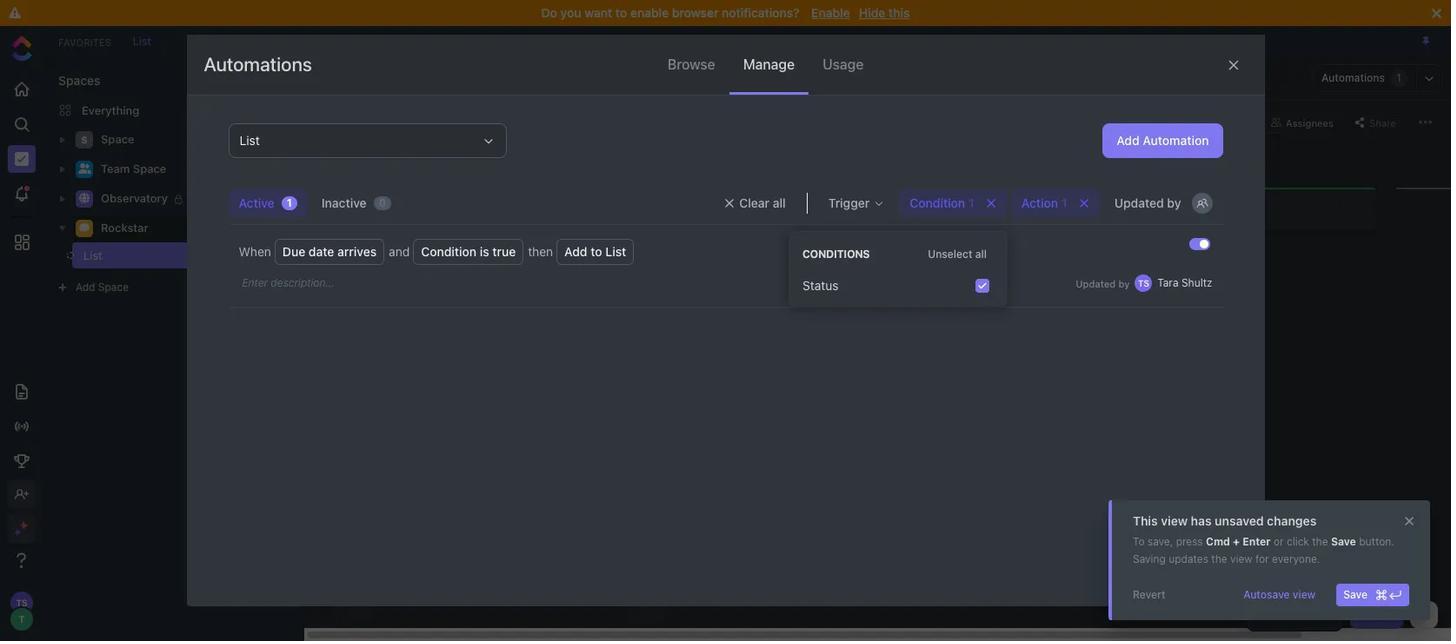Task type: locate. For each thing, give the bounding box(es) containing it.
cmd
[[1206, 536, 1230, 549]]

status button
[[796, 272, 1001, 300]]

condition left 'is'
[[421, 244, 477, 259]]

spaces link
[[44, 73, 100, 88]]

1 horizontal spatial p
[[639, 314, 654, 321]]

0 vertical spatial by
[[364, 153, 376, 166]]

1 vertical spatial view
[[1230, 553, 1253, 566]]

all
[[773, 196, 786, 210], [975, 248, 987, 261]]

1 vertical spatial e
[[639, 329, 654, 336]]

pending
[[402, 202, 452, 216]]

1 vertical spatial p
[[639, 314, 654, 321]]

0 right blocked
[[763, 204, 769, 215]]

0 right redo
[[978, 204, 984, 215]]

due
[[282, 244, 305, 259]]

add to list
[[564, 244, 626, 259]]

1 vertical spatial condition
[[421, 244, 477, 259]]

estimate
[[419, 153, 458, 165]]

save button
[[1337, 584, 1410, 607]]

description...
[[271, 277, 335, 290]]

0 horizontal spatial enter
[[242, 277, 268, 290]]

0 vertical spatial enter
[[242, 277, 268, 290]]

share button
[[1350, 112, 1402, 133]]

1 vertical spatial all
[[975, 248, 987, 261]]

manage
[[743, 57, 795, 72]]

0 vertical spatial space
[[101, 132, 134, 146]]

1 horizontal spatial all
[[975, 248, 987, 261]]

1 up share button
[[1397, 71, 1402, 84]]

0 horizontal spatial by
[[364, 153, 376, 166]]

arrives
[[337, 244, 377, 259]]

0 horizontal spatial to
[[591, 244, 602, 259]]

add automation
[[1117, 133, 1209, 148]]

view down the everyone.
[[1293, 589, 1316, 602]]

1 horizontal spatial by
[[1119, 278, 1130, 289]]

then
[[528, 244, 553, 259]]

enter down the when
[[242, 277, 268, 290]]

space inside the team space link
[[133, 162, 166, 176]]

view inside button
[[1293, 589, 1316, 602]]

inactive
[[322, 196, 367, 210]]

1 vertical spatial add
[[564, 244, 587, 259]]

all right unselect on the right top
[[975, 248, 987, 261]]

1 right active
[[287, 197, 292, 210]]

revert button
[[1126, 584, 1173, 607]]

add for add space
[[76, 281, 95, 294]]

space for team space
[[133, 162, 166, 176]]

condition button
[[899, 190, 1008, 217]]

notifications?
[[722, 5, 800, 20]]

all inside button
[[975, 248, 987, 261]]

assignees button
[[1265, 112, 1341, 133]]

browse
[[668, 57, 715, 72]]

user group image
[[78, 164, 91, 174]]

1 horizontal spatial e
[[639, 329, 654, 336]]

0
[[379, 197, 386, 210], [763, 204, 769, 215], [978, 204, 984, 215], [348, 307, 359, 314]]

to
[[616, 5, 627, 20], [591, 244, 602, 259]]

view for this
[[1161, 514, 1188, 529]]

favorites
[[58, 36, 111, 47]]

condition up unselect on the right top
[[910, 196, 965, 210]]

0 vertical spatial save
[[1331, 536, 1356, 549]]

the down the cmd on the right of page
[[1212, 553, 1227, 566]]

list link
[[124, 34, 160, 47], [67, 243, 264, 269]]

e down o
[[348, 279, 359, 285]]

autosave view button
[[1237, 584, 1323, 607]]

condition inside button
[[910, 196, 965, 210]]

0 for redo
[[978, 204, 984, 215]]

0 vertical spatial 1
[[1397, 71, 1402, 84]]

o
[[348, 265, 359, 273]]

a
[[639, 305, 654, 314]]

0 vertical spatial all
[[773, 196, 786, 210]]

1 vertical spatial the
[[1212, 553, 1227, 566]]

by
[[364, 153, 376, 166], [1119, 278, 1130, 289]]

add left automation
[[1117, 133, 1140, 148]]

status
[[803, 278, 839, 293]]

0 horizontal spatial e
[[348, 279, 359, 285]]

add down comment image
[[76, 281, 95, 294]]

space up observatory
[[133, 162, 166, 176]]

clear all button
[[713, 190, 796, 217]]

None checkbox
[[976, 279, 990, 293]]

revert
[[1133, 589, 1166, 602]]

add inside button
[[1117, 133, 1140, 148]]

save
[[1331, 536, 1356, 549], [1344, 589, 1368, 602]]

0 horizontal spatial the
[[1212, 553, 1227, 566]]

1 horizontal spatial condition
[[910, 196, 965, 210]]

save inside button
[[1344, 589, 1368, 602]]

2 vertical spatial view
[[1293, 589, 1316, 602]]

space down rockstar
[[98, 281, 129, 294]]

automations
[[204, 53, 312, 76], [1322, 71, 1385, 84]]

0 horizontal spatial p
[[348, 273, 359, 279]]

condition button
[[899, 190, 1008, 217]]

comment image
[[79, 223, 90, 233]]

view down +
[[1230, 553, 1253, 566]]

1 horizontal spatial add
[[564, 244, 587, 259]]

list link down rockstar
[[67, 243, 264, 269]]

1 vertical spatial to
[[591, 244, 602, 259]]

0 vertical spatial view
[[1161, 514, 1188, 529]]

1 vertical spatial enter
[[1243, 536, 1271, 549]]

0 horizontal spatial condition
[[421, 244, 477, 259]]

due date arrives
[[282, 244, 377, 259]]

1 vertical spatial list link
[[67, 243, 264, 269]]

list link right favorites
[[124, 34, 160, 47]]

by left the ts
[[1119, 278, 1130, 289]]

the right click
[[1312, 536, 1328, 549]]

0 vertical spatial to
[[616, 5, 627, 20]]

save left button.
[[1331, 536, 1356, 549]]

e
[[348, 279, 359, 285], [639, 329, 654, 336]]

view
[[1161, 514, 1188, 529], [1230, 553, 1253, 566], [1293, 589, 1316, 602]]

view up save,
[[1161, 514, 1188, 529]]

rockstar
[[101, 221, 148, 235]]

0 for o p e n
[[348, 307, 359, 314]]

trap
[[402, 273, 425, 287]]

add
[[1117, 133, 1140, 148], [564, 244, 587, 259], [76, 281, 95, 294]]

add right then
[[564, 244, 587, 259]]

0 vertical spatial e
[[348, 279, 359, 285]]

2 horizontal spatial add
[[1117, 133, 1140, 148]]

0 vertical spatial the
[[1312, 536, 1328, 549]]

0 right inactive
[[379, 197, 386, 210]]

tasks...
[[391, 115, 426, 128]]

space up team
[[101, 132, 134, 146]]

click
[[1287, 536, 1309, 549]]

by inside "updated by ts tara shultz"
[[1119, 278, 1130, 289]]

rockstar link
[[101, 215, 282, 243]]

all for unselect all
[[975, 248, 987, 261]]

to right want
[[616, 5, 627, 20]]

share
[[1370, 117, 1396, 128]]

by right sorting
[[364, 153, 376, 166]]

1 vertical spatial 1
[[287, 197, 292, 210]]

1 vertical spatial save
[[1344, 589, 1368, 602]]

team space link
[[101, 156, 282, 183]]

1 vertical spatial space
[[133, 162, 166, 176]]

enable
[[630, 5, 669, 20]]

p up d
[[639, 314, 654, 321]]

button.
[[1359, 536, 1395, 549]]

p
[[348, 273, 359, 279], [639, 314, 654, 321]]

0 vertical spatial p
[[348, 273, 359, 279]]

p up n
[[348, 273, 359, 279]]

all right clear
[[773, 196, 786, 210]]

2 l from the top
[[639, 298, 654, 305]]

save down button.
[[1344, 589, 1368, 602]]

1 vertical spatial by
[[1119, 278, 1130, 289]]

1
[[1397, 71, 1402, 84], [287, 197, 292, 210]]

condition
[[910, 196, 965, 210], [421, 244, 477, 259]]

everything
[[82, 103, 139, 117]]

updated
[[1076, 278, 1116, 289]]

0 vertical spatial add
[[1117, 133, 1140, 148]]

0 vertical spatial condition
[[910, 196, 965, 210]]

l
[[639, 291, 654, 298], [639, 298, 654, 305]]

l down o
[[639, 298, 654, 305]]

list
[[133, 34, 151, 47], [605, 244, 626, 259], [83, 249, 102, 263], [402, 257, 417, 268]]

task
[[1373, 609, 1396, 622]]

none checkbox inside status button
[[976, 279, 990, 293]]

to right then
[[591, 244, 602, 259]]

0 down n
[[348, 307, 359, 314]]

by for sorting
[[364, 153, 376, 166]]

tara
[[1158, 277, 1179, 290]]

0 horizontal spatial all
[[773, 196, 786, 210]]

all for clear all
[[773, 196, 786, 210]]

Search tasks... text field
[[354, 110, 498, 134]]

2 vertical spatial space
[[98, 281, 129, 294]]

team
[[101, 162, 130, 176]]

true
[[492, 244, 516, 259]]

enter up for
[[1243, 536, 1271, 549]]

sorting by
[[326, 153, 376, 166]]

0 horizontal spatial view
[[1161, 514, 1188, 529]]

0 horizontal spatial add
[[76, 281, 95, 294]]

has
[[1191, 514, 1212, 529]]

globe image
[[79, 193, 90, 204]]

e down a
[[639, 329, 654, 336]]

l up a
[[639, 291, 654, 298]]

1 horizontal spatial enter
[[1243, 536, 1271, 549]]

2 horizontal spatial view
[[1293, 589, 1316, 602]]

all inside button
[[773, 196, 786, 210]]

is
[[480, 244, 489, 259]]

date
[[309, 244, 334, 259]]

1 horizontal spatial 1
[[1397, 71, 1402, 84]]

2 vertical spatial add
[[76, 281, 95, 294]]



Task type: describe. For each thing, give the bounding box(es) containing it.
ts
[[1138, 278, 1149, 289]]

active
[[239, 196, 275, 210]]

1 horizontal spatial to
[[616, 5, 627, 20]]

updated by ts tara shultz
[[1076, 277, 1213, 290]]

autosave
[[1244, 589, 1290, 602]]

date
[[486, 153, 508, 165]]

space for add space
[[98, 281, 129, 294]]

condition for condition
[[910, 196, 965, 210]]

1 l from the top
[[639, 291, 654, 298]]

c o l l a p s e d
[[639, 273, 654, 345]]

clear all
[[739, 196, 786, 210]]

date updated
[[486, 153, 548, 165]]

space link
[[101, 126, 282, 154]]

assignees
[[1286, 117, 1334, 128]]

enter inside "this view has unsaved changes to save, press cmd + enter or click the save button. saving updates the view for everyone."
[[1243, 536, 1271, 549]]

unselect all button
[[921, 244, 994, 265]]

observatory link
[[101, 185, 282, 213]]

add space
[[76, 281, 129, 294]]

for
[[1256, 553, 1269, 566]]

add for add automation
[[1117, 133, 1140, 148]]

autosave view
[[1244, 589, 1316, 602]]

search tasks...
[[354, 115, 426, 128]]

automation
[[1143, 133, 1209, 148]]

1 horizontal spatial automations
[[1322, 71, 1385, 84]]

space inside space link
[[101, 132, 134, 146]]

enter description...
[[242, 277, 335, 290]]

or
[[1274, 536, 1284, 549]]

observatory
[[101, 191, 168, 205]]

want
[[585, 5, 612, 20]]

add for add to list
[[564, 244, 587, 259]]

enable
[[811, 5, 850, 20]]

everything link
[[44, 97, 303, 124]]

conditions
[[803, 248, 870, 261]]

2
[[276, 250, 282, 261]]

s
[[639, 321, 654, 329]]

c
[[639, 273, 654, 282]]

condition is true
[[421, 244, 516, 259]]

do
[[541, 5, 557, 20]]

n
[[348, 285, 359, 293]]

unsaved
[[1215, 514, 1264, 529]]

save inside "this view has unsaved changes to save, press cmd + enter or click the save button. saving updates the view for everyone."
[[1331, 536, 1356, 549]]

this
[[889, 5, 910, 20]]

do you want to enable browser notifications? enable hide this
[[541, 5, 910, 20]]

browser
[[672, 5, 719, 20]]

add automation button
[[1103, 123, 1223, 158]]

everyone.
[[1272, 553, 1320, 566]]

this
[[1133, 514, 1158, 529]]

redo
[[932, 202, 963, 216]]

this view has unsaved changes to save, press cmd + enter or click the save button. saving updates the view for everyone.
[[1133, 514, 1395, 566]]

updates
[[1169, 553, 1209, 566]]

unselect
[[928, 248, 973, 261]]

spaces
[[58, 73, 100, 88]]

usage
[[823, 57, 864, 72]]

0 horizontal spatial 1
[[287, 197, 292, 210]]

clear
[[739, 196, 770, 210]]

save,
[[1148, 536, 1173, 549]]

you
[[560, 5, 581, 20]]

team space
[[101, 162, 166, 176]]

shultz
[[1182, 277, 1213, 290]]

by for updated
[[1119, 278, 1130, 289]]

to
[[1133, 536, 1145, 549]]

hide
[[859, 5, 886, 20]]

o
[[639, 282, 654, 292]]

0 for blocked
[[763, 204, 769, 215]]

updated
[[510, 153, 548, 165]]

0 vertical spatial list link
[[124, 34, 160, 47]]

1 horizontal spatial view
[[1230, 553, 1253, 566]]

condition for condition is true
[[421, 244, 477, 259]]

o p e n
[[348, 265, 359, 293]]

search
[[354, 115, 388, 128]]

view for autosave
[[1293, 589, 1316, 602]]

blocked
[[695, 202, 748, 216]]

0 horizontal spatial automations
[[204, 53, 312, 76]]

when
[[239, 244, 271, 259]]

1 horizontal spatial the
[[1312, 536, 1328, 549]]

sorting
[[326, 153, 361, 166]]

time
[[394, 153, 416, 165]]

time estimate
[[394, 153, 458, 165]]

unselect all
[[928, 248, 987, 261]]

d
[[639, 336, 654, 345]]

closed
[[1170, 202, 1215, 216]]



Task type: vqa. For each thing, say whether or not it's contained in the screenshot.
business time "IMAGE" on the bottom of page
no



